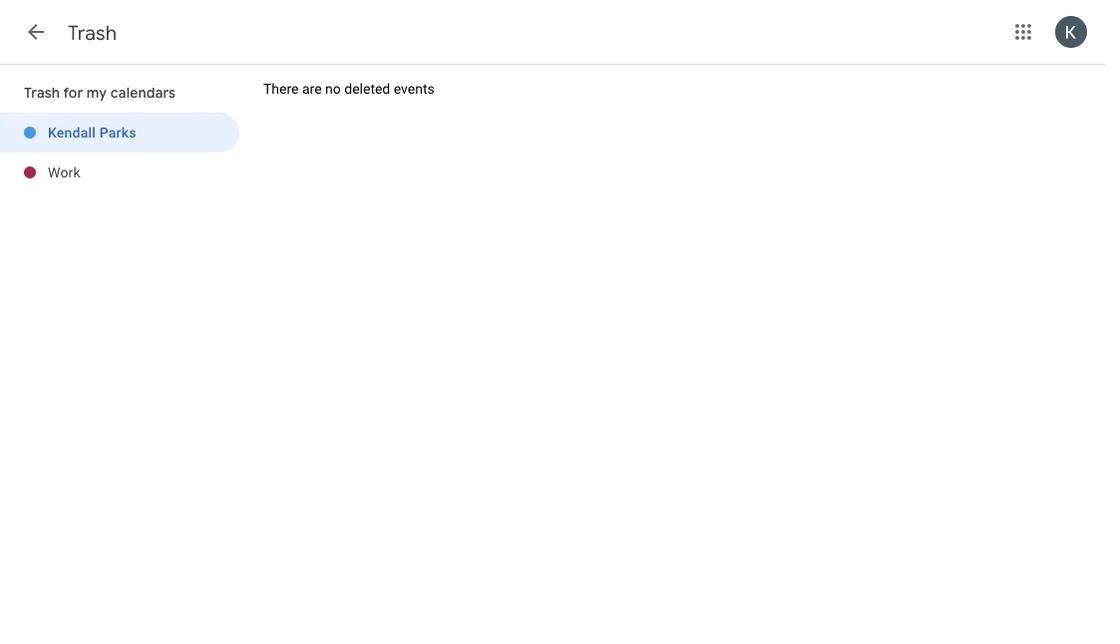 Task type: locate. For each thing, give the bounding box(es) containing it.
list
[[0, 113, 240, 193]]

no
[[325, 81, 341, 97]]

kendall parks list item
[[0, 113, 240, 153]]

parks
[[99, 124, 136, 141]]

there
[[263, 81, 299, 97]]

trash for trash
[[68, 20, 117, 45]]

trash right go back icon
[[68, 20, 117, 45]]

trash
[[68, 20, 117, 45], [24, 84, 60, 101]]

trash left 'for'
[[24, 84, 60, 101]]

go back image
[[24, 20, 48, 44]]

1 horizontal spatial trash
[[68, 20, 117, 45]]

0 horizontal spatial trash
[[24, 84, 60, 101]]

kendall parks link
[[0, 113, 240, 153]]

there are no deleted events
[[263, 81, 435, 97]]

kendall parks
[[48, 124, 136, 141]]

1 vertical spatial trash
[[24, 84, 60, 101]]

work
[[48, 164, 81, 181]]

0 vertical spatial trash
[[68, 20, 117, 45]]

work link
[[0, 153, 240, 193]]



Task type: vqa. For each thing, say whether or not it's contained in the screenshot.
tab list
no



Task type: describe. For each thing, give the bounding box(es) containing it.
are
[[302, 81, 322, 97]]

list containing kendall parks
[[0, 113, 240, 193]]

trash for trash for my calendars
[[24, 84, 60, 101]]

trash heading
[[68, 20, 117, 45]]

deleted
[[345, 81, 390, 97]]

kendall
[[48, 124, 96, 141]]

for
[[63, 84, 83, 101]]

calendars
[[111, 84, 176, 101]]

trash for my calendars
[[24, 84, 176, 101]]

my
[[87, 84, 107, 101]]

events
[[394, 81, 435, 97]]



